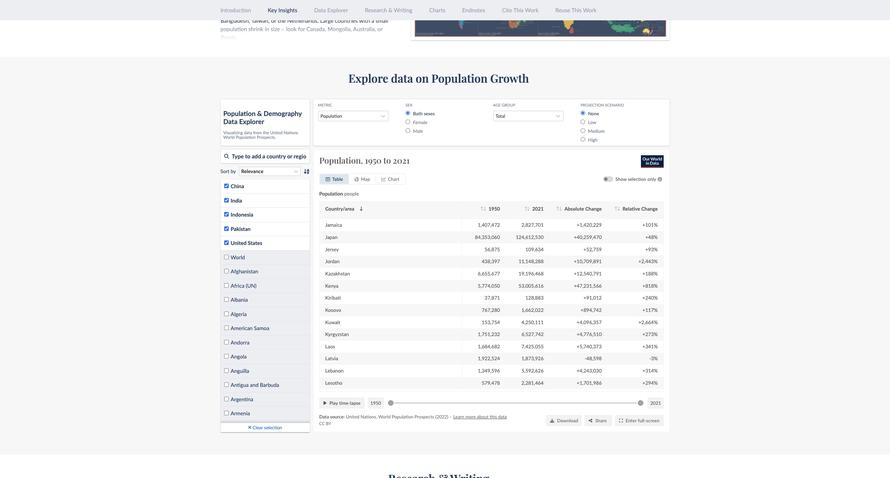 Task type: describe. For each thing, give the bounding box(es) containing it.
canada,
[[307, 26, 326, 32]]

share
[[595, 418, 607, 424]]

endnotes link
[[462, 7, 485, 13]]

population & demography data explorer
[[223, 110, 302, 126]]

+93%
[[645, 246, 658, 252]]

- for 3%
[[649, 356, 651, 362]]

demography
[[264, 110, 302, 118]]

selection for show
[[628, 176, 646, 182]]

change for absolute change
[[585, 206, 602, 212]]

india
[[231, 198, 242, 204]]

netherlands.
[[287, 17, 319, 24]]

arrow down long image for 2021
[[527, 207, 530, 211]]

1 vertical spatial countries
[[335, 17, 358, 24]]

argentina
[[231, 397, 253, 403]]

0 horizontal spatial to
[[267, 9, 272, 15]]

lebanon
[[325, 368, 344, 374]]

bangladesh,
[[221, 17, 250, 24]]

russia.
[[221, 34, 237, 41]]

109,634
[[525, 246, 544, 252]]

change for relative change
[[641, 206, 658, 212]]

by
[[326, 421, 331, 427]]

1 vertical spatial united
[[231, 240, 247, 246]]

large
[[320, 17, 334, 24]]

show selection only
[[616, 176, 656, 182]]

world inside visualizing data from the united nations world population prospects.
[[223, 135, 235, 140]]

barbuda
[[260, 382, 279, 389]]

2 vertical spatial united
[[346, 414, 359, 420]]

128,883
[[525, 295, 544, 301]]

59,240,336
[[519, 210, 544, 216]]

play time-lapse button
[[319, 398, 365, 409]]

0 vertical spatial explorer
[[328, 7, 348, 13]]

andorra
[[231, 340, 250, 346]]

cc
[[319, 421, 325, 427]]

nations
[[284, 130, 298, 136]]

6,655,677
[[478, 271, 500, 277]]

work for reuse this work
[[583, 7, 597, 13]]

relative
[[623, 206, 640, 212]]

writing
[[394, 7, 413, 13]]

4,250,111
[[522, 319, 544, 325]]

cartogram
[[221, 9, 246, 15]]

play
[[329, 401, 338, 406]]

& for demography
[[257, 110, 262, 118]]

sort by
[[221, 168, 236, 174]]

+273%
[[643, 332, 658, 338]]

china
[[231, 183, 244, 190]]

arrow up long image for absolute change
[[556, 207, 560, 211]]

scenario
[[605, 103, 624, 107]]

small
[[221, 0, 234, 7]]

1 horizontal spatial size
[[363, 0, 372, 7]]

both sexes
[[413, 111, 435, 117]]

0 vertical spatial or
[[271, 17, 276, 24]]

world
[[283, 9, 297, 15]]

2 vertical spatial world
[[378, 414, 391, 420]]

algeria
[[231, 311, 247, 318]]

the inside visualizing data from the united nations world population prospects.
[[263, 130, 269, 136]]

jamaica
[[325, 222, 342, 228]]

age
[[493, 103, 501, 107]]

1 horizontal spatial to
[[344, 9, 349, 15]]

3%
[[651, 356, 658, 362]]

both
[[413, 111, 423, 117]]

1 vertical spatial a
[[372, 17, 374, 24]]

none
[[588, 111, 599, 117]]

0 horizontal spatial –
[[281, 26, 285, 32]]

arrow up long image for 2021
[[524, 207, 527, 211]]

46,391,944
[[475, 210, 500, 216]]

arrow down long image for 1950
[[483, 207, 487, 211]]

0 vertical spatial 1950
[[365, 155, 381, 166]]

this for cite
[[514, 7, 524, 13]]

magnifying glass image
[[224, 154, 229, 159]]

source:
[[330, 414, 345, 420]]

2 horizontal spatial to
[[383, 155, 391, 166]]

2 vertical spatial 2021
[[650, 401, 661, 406]]

anguilla
[[231, 368, 249, 374]]

579,478
[[482, 380, 500, 386]]

research
[[365, 7, 387, 13]]

53,005,616
[[519, 283, 544, 289]]

+48%
[[645, 234, 658, 240]]

data for visualizing
[[244, 130, 252, 136]]

+593%
[[643, 198, 658, 204]]

+47,231,566
[[574, 283, 602, 289]]

visualizing data from the united nations world population prospects.
[[223, 130, 298, 140]]

jersey
[[325, 246, 339, 252]]

liberia
[[325, 392, 340, 398]]

group
[[502, 103, 515, 107]]

(2022)
[[435, 414, 448, 420]]

- for 48,598
[[585, 356, 586, 362]]

chart line image
[[381, 177, 386, 182]]

cite
[[502, 7, 512, 13]]

arrow up long image for 1950
[[480, 207, 484, 211]]

(un)
[[246, 283, 257, 289]]

male
[[413, 128, 423, 134]]

table
[[332, 176, 343, 182]]

1 arrow down long image from the left
[[360, 207, 363, 211]]

prospects
[[415, 414, 434, 420]]

0 horizontal spatial population
[[221, 26, 247, 32]]

+7,615,891
[[577, 198, 602, 204]]

country/area
[[325, 206, 354, 212]]

0 horizontal spatial countries
[[235, 0, 258, 7]]

lesotho
[[325, 380, 342, 386]]

relative
[[247, 9, 265, 15]]

data for explore
[[391, 70, 413, 86]]

data for data explorer
[[314, 7, 326, 13]]

taiwan,
[[251, 17, 270, 24]]

767,280
[[482, 307, 500, 313]]

+240%
[[643, 295, 658, 301]]

0 horizontal spatial 2021
[[393, 155, 410, 166]]

5,774,050
[[478, 283, 500, 289]]

jordan
[[325, 259, 340, 265]]

key insights
[[268, 7, 297, 13]]

growth
[[490, 70, 529, 86]]

density
[[316, 0, 334, 7]]

1 horizontal spatial –
[[350, 9, 354, 15]]

+314%
[[643, 368, 658, 374]]

reuse this work link
[[556, 7, 597, 13]]

map link
[[349, 174, 376, 184]]

124,612,530
[[516, 234, 544, 240]]

nations,
[[361, 414, 377, 420]]

explorer inside population & demography data explorer
[[239, 118, 264, 126]]

american samoa
[[231, 325, 269, 332]]

explore data on population growth
[[349, 70, 529, 86]]

2 horizontal spatial data
[[498, 414, 507, 420]]

this inside small countries with a high population density increase in size in this cartogram relative to the world maps we are used to – look at bangladesh, taiwan, or the netherlands. large countries with a small population shrink in size – look for canada, mongolia, australia, or russia.
[[379, 0, 388, 7]]

united states
[[231, 240, 262, 246]]

0 horizontal spatial a
[[272, 0, 274, 7]]



Task type: locate. For each thing, give the bounding box(es) containing it.
arrow up long image left relative
[[614, 207, 618, 211]]

small
[[376, 17, 388, 24]]

1 horizontal spatial explorer
[[328, 7, 348, 13]]

united left nations
[[270, 130, 283, 136]]

1 horizontal spatial this
[[490, 414, 497, 420]]

None radio
[[581, 111, 585, 116], [406, 120, 410, 124], [406, 128, 410, 133], [581, 128, 585, 133], [581, 111, 585, 116], [406, 120, 410, 124], [406, 128, 410, 133], [581, 128, 585, 133]]

data left from at the top of the page
[[244, 130, 252, 136]]

1 vertical spatial with
[[359, 17, 370, 24]]

2 arrow down long image from the left
[[483, 207, 487, 211]]

1 vertical spatial explorer
[[239, 118, 264, 126]]

- down +341%
[[649, 356, 651, 362]]

0 horizontal spatial with
[[259, 0, 270, 7]]

1 vertical spatial population
[[221, 26, 247, 32]]

explore
[[349, 70, 388, 86]]

population down the "bangladesh,"
[[221, 26, 247, 32]]

2 arrow up long image from the left
[[556, 207, 560, 211]]

+10,709,891
[[574, 259, 602, 265]]

0 vertical spatial –
[[350, 9, 354, 15]]

0 vertical spatial data
[[314, 7, 326, 13]]

arrow down long image
[[360, 207, 363, 211], [483, 207, 487, 211], [527, 207, 530, 211], [559, 207, 562, 211], [617, 207, 621, 211]]

0 vertical spatial this
[[379, 0, 388, 7]]

1 arrow up long image from the left
[[480, 207, 484, 211]]

0 horizontal spatial united
[[231, 240, 247, 246]]

1 horizontal spatial with
[[359, 17, 370, 24]]

1 horizontal spatial data
[[391, 70, 413, 86]]

selection right clear
[[264, 425, 282, 431]]

3 arrow down long image from the left
[[527, 207, 530, 211]]

arrow down long image left relative
[[617, 207, 621, 211]]

0 horizontal spatial selection
[[264, 425, 282, 431]]

1 vertical spatial data
[[244, 130, 252, 136]]

mongolia,
[[328, 26, 352, 32]]

1,284,166
[[478, 198, 500, 204]]

the down key insights link
[[278, 17, 286, 24]]

selection left only on the right
[[628, 176, 646, 182]]

0 vertical spatial size
[[363, 0, 372, 7]]

1 vertical spatial world
[[231, 254, 245, 261]]

0 vertical spatial world
[[223, 135, 235, 140]]

1 horizontal spatial countries
[[335, 17, 358, 24]]

+5,740,373
[[577, 344, 602, 350]]

arrow up long image down 1,284,166
[[480, 207, 484, 211]]

0 horizontal spatial &
[[257, 110, 262, 118]]

arrow down long image down 8,900,057
[[527, 207, 530, 211]]

0 horizontal spatial size
[[271, 26, 280, 32]]

world
[[223, 135, 235, 140], [231, 254, 245, 261], [378, 414, 391, 420]]

+40,259,470
[[574, 234, 602, 240]]

look left for
[[286, 26, 297, 32]]

& inside population & demography data explorer
[[257, 110, 262, 118]]

2 work from the left
[[583, 7, 597, 13]]

selection for clear
[[264, 425, 282, 431]]

we
[[313, 9, 320, 15]]

2 this from the left
[[572, 7, 582, 13]]

countries up the mongolia,
[[335, 17, 358, 24]]

- up +4,243,030
[[585, 356, 586, 362]]

to down increase
[[344, 9, 349, 15]]

2 vertical spatial 1950
[[370, 401, 381, 406]]

2 vertical spatial –
[[449, 414, 452, 420]]

1 horizontal spatial population
[[288, 0, 314, 7]]

pakistan
[[231, 226, 251, 232]]

+4,096,357
[[577, 319, 602, 325]]

world up "afghanistan"
[[231, 254, 245, 261]]

on
[[416, 70, 429, 86]]

1 this from the left
[[514, 7, 524, 13]]

1 vertical spatial data
[[223, 118, 238, 126]]

this right the about
[[490, 414, 497, 420]]

data source: united nations, world population prospects (2022) – learn more about this data
[[319, 414, 507, 420]]

2021 up screen
[[650, 401, 661, 406]]

19,196,468
[[519, 271, 544, 277]]

2 horizontal spatial –
[[449, 414, 452, 420]]

1 vertical spatial 2021
[[532, 206, 544, 212]]

arrow up long image
[[524, 207, 527, 211], [614, 207, 618, 211]]

arrow down long image left absolute at the right top
[[559, 207, 562, 211]]

the right from at the top of the page
[[263, 130, 269, 136]]

change down +593%
[[641, 206, 658, 212]]

indonesia
[[231, 212, 253, 218]]

1 horizontal spatial arrow up long image
[[614, 207, 618, 211]]

153,754
[[482, 319, 500, 325]]

work right reuse
[[583, 7, 597, 13]]

0 vertical spatial 2021
[[393, 155, 410, 166]]

data inside population & demography data explorer
[[223, 118, 238, 126]]

1 horizontal spatial change
[[641, 206, 658, 212]]

and
[[250, 382, 259, 389]]

2 - from the left
[[649, 356, 651, 362]]

+12,540,791
[[574, 271, 602, 277]]

a left high
[[272, 0, 274, 7]]

+2,664%
[[639, 319, 658, 325]]

explorer
[[328, 7, 348, 13], [239, 118, 264, 126]]

2021 up 'chart'
[[393, 155, 410, 166]]

0 horizontal spatial work
[[525, 7, 539, 13]]

1 horizontal spatial arrow up long image
[[556, 207, 560, 211]]

a left the small
[[372, 17, 374, 24]]

& up from at the top of the page
[[257, 110, 262, 118]]

in up the small
[[373, 0, 378, 7]]

research & writing
[[365, 7, 413, 13]]

expand image
[[619, 419, 623, 423]]

1 horizontal spatial look
[[355, 9, 365, 15]]

0 horizontal spatial -
[[585, 356, 586, 362]]

+1,701,986
[[577, 380, 602, 386]]

this right cite
[[514, 7, 524, 13]]

united down lapse
[[346, 414, 359, 420]]

0 horizontal spatial explorer
[[239, 118, 264, 126]]

0 horizontal spatial change
[[585, 206, 602, 212]]

1 horizontal spatial united
[[270, 130, 283, 136]]

united inside visualizing data from the united nations world population prospects.
[[270, 130, 283, 136]]

shrink
[[249, 26, 263, 32]]

0 horizontal spatial this
[[514, 7, 524, 13]]

0 horizontal spatial arrow up long image
[[480, 207, 484, 211]]

1 horizontal spatial &
[[389, 7, 393, 13]]

& left writing
[[389, 7, 393, 13]]

2 vertical spatial data
[[319, 414, 329, 420]]

endnotes
[[462, 7, 485, 13]]

world up magnifying glass image
[[223, 135, 235, 140]]

-
[[585, 356, 586, 362], [649, 356, 651, 362]]

change down '+7,615,891'
[[585, 206, 602, 212]]

albania
[[231, 297, 248, 303]]

2 horizontal spatial 2021
[[650, 401, 661, 406]]

arrow up long image left absolute at the right top
[[556, 207, 560, 211]]

high
[[588, 137, 598, 143]]

1 horizontal spatial work
[[583, 7, 597, 13]]

0 vertical spatial the
[[273, 9, 281, 15]]

0 horizontal spatial data
[[244, 130, 252, 136]]

–
[[350, 9, 354, 15], [281, 26, 285, 32], [449, 414, 452, 420]]

arrow down long image down 1,284,166
[[483, 207, 487, 211]]

1 horizontal spatial in
[[357, 0, 361, 7]]

1 arrow up long image from the left
[[524, 207, 527, 211]]

0 horizontal spatial or
[[271, 17, 276, 24]]

medium
[[588, 128, 605, 134]]

cite this work link
[[502, 7, 539, 13]]

None radio
[[406, 111, 410, 116], [581, 120, 585, 124], [581, 137, 585, 142], [406, 111, 410, 116], [581, 120, 585, 124], [581, 137, 585, 142]]

in right increase
[[357, 0, 361, 7]]

+894,742
[[581, 307, 602, 313]]

look left at
[[355, 9, 365, 15]]

in down the taiwan,
[[265, 26, 269, 32]]

data for data source: united nations, world population prospects (2022) – learn more about this data
[[319, 414, 329, 420]]

0 vertical spatial a
[[272, 0, 274, 7]]

reuse this work
[[556, 7, 597, 13]]

– down increase
[[350, 9, 354, 15]]

1 vertical spatial size
[[271, 26, 280, 32]]

arrow down long image right country/area
[[360, 207, 363, 211]]

charts link
[[429, 7, 446, 13]]

data left on
[[391, 70, 413, 86]]

2 vertical spatial data
[[498, 414, 507, 420]]

cc by link
[[319, 421, 331, 427]]

arrow up long image
[[480, 207, 484, 211], [556, 207, 560, 211]]

size
[[363, 0, 372, 7], [271, 26, 280, 32]]

1 vertical spatial &
[[257, 110, 262, 118]]

xmark image
[[248, 426, 252, 430]]

1 vertical spatial selection
[[264, 425, 282, 431]]

1 vertical spatial the
[[278, 17, 286, 24]]

female
[[413, 120, 428, 125]]

2,827,701
[[522, 222, 544, 228]]

this up the small
[[379, 0, 388, 7]]

people
[[344, 191, 359, 197]]

0 vertical spatial countries
[[235, 0, 258, 7]]

work
[[525, 7, 539, 13], [583, 7, 597, 13]]

1 vertical spatial this
[[490, 414, 497, 420]]

1 horizontal spatial selection
[[628, 176, 646, 182]]

download
[[557, 418, 578, 424]]

sexes
[[424, 111, 435, 117]]

0 vertical spatial population
[[288, 0, 314, 7]]

population inside visualizing data from the united nations world population prospects.
[[236, 135, 256, 140]]

population people
[[319, 191, 359, 197]]

Type to add a country or region... text field
[[221, 149, 310, 164]]

population cartogram world image
[[411, 0, 670, 40]]

arrow up long image down 8,900,057
[[524, 207, 527, 211]]

to up chart link
[[383, 155, 391, 166]]

play image
[[323, 401, 327, 406]]

to up the taiwan,
[[267, 9, 272, 15]]

the down high
[[273, 9, 281, 15]]

1 horizontal spatial -
[[649, 356, 651, 362]]

time-
[[339, 401, 350, 406]]

2 arrow up long image from the left
[[614, 207, 618, 211]]

arrow down long image for relative change
[[617, 207, 621, 211]]

+101%
[[643, 222, 658, 228]]

work right cite
[[525, 7, 539, 13]]

0 vertical spatial selection
[[628, 176, 646, 182]]

learn
[[453, 414, 464, 420]]

show
[[616, 176, 627, 182]]

or down the small
[[378, 26, 383, 32]]

2 vertical spatial the
[[263, 130, 269, 136]]

angola
[[231, 354, 247, 360]]

data inside visualizing data from the united nations world population prospects.
[[244, 130, 252, 136]]

size up at
[[363, 0, 372, 7]]

2 horizontal spatial united
[[346, 414, 359, 420]]

6,527,742
[[522, 332, 544, 338]]

united down pakistan
[[231, 240, 247, 246]]

share nodes image
[[589, 419, 593, 423]]

small countries with a high population density increase in size in this cartogram relative to the world maps we are used to – look at bangladesh, taiwan, or the netherlands. large countries with a small population shrink in size – look for canada, mongolia, australia, or russia.
[[221, 0, 388, 41]]

1 horizontal spatial a
[[372, 17, 374, 24]]

with up australia,
[[359, 17, 370, 24]]

0 vertical spatial data
[[391, 70, 413, 86]]

1950 up map at top
[[365, 155, 381, 166]]

2 change from the left
[[641, 206, 658, 212]]

share button
[[585, 415, 612, 427]]

clear selection
[[252, 425, 282, 431]]

introduction link
[[221, 7, 251, 13]]

with up relative
[[259, 0, 270, 7]]

1 vertical spatial look
[[286, 26, 297, 32]]

total
[[496, 113, 505, 119]]

1 horizontal spatial 2021
[[532, 206, 544, 212]]

0 vertical spatial with
[[259, 0, 270, 7]]

enter
[[626, 418, 637, 424]]

laos
[[325, 344, 335, 350]]

1,407,472
[[478, 222, 500, 228]]

+341%
[[643, 344, 658, 350]]

or down key at the top
[[271, 17, 276, 24]]

& for writing
[[389, 7, 393, 13]]

data right the about
[[498, 414, 507, 420]]

this right reuse
[[572, 7, 582, 13]]

africa
[[231, 283, 244, 289]]

enter full-screen button
[[615, 415, 664, 427]]

1 vertical spatial –
[[281, 26, 285, 32]]

+4,776,510
[[577, 332, 602, 338]]

37,871
[[485, 295, 500, 301]]

low
[[588, 120, 597, 125]]

0 horizontal spatial this
[[379, 0, 388, 7]]

kenya
[[325, 283, 338, 289]]

2 horizontal spatial in
[[373, 0, 378, 7]]

insights
[[279, 7, 297, 13]]

– left the learn
[[449, 414, 452, 420]]

1 change from the left
[[585, 206, 602, 212]]

population,
[[319, 155, 363, 166]]

countries up relative
[[235, 0, 258, 7]]

size down key at the top
[[271, 26, 280, 32]]

1,662,022
[[522, 307, 544, 313]]

0 horizontal spatial arrow up long image
[[524, 207, 527, 211]]

italy
[[325, 210, 334, 216]]

1 horizontal spatial this
[[572, 7, 582, 13]]

increase
[[335, 0, 355, 7]]

population up maps
[[288, 0, 314, 7]]

play time-lapse
[[329, 401, 361, 406]]

1 horizontal spatial or
[[378, 26, 383, 32]]

population inside population & demography data explorer
[[223, 110, 256, 118]]

1,922,524
[[478, 356, 500, 362]]

4 arrow down long image from the left
[[559, 207, 562, 211]]

1 - from the left
[[585, 356, 586, 362]]

arrow down a z image
[[303, 169, 310, 175]]

data
[[314, 7, 326, 13], [223, 118, 238, 126], [319, 414, 329, 420]]

0 vertical spatial look
[[355, 9, 365, 15]]

0 vertical spatial &
[[389, 7, 393, 13]]

download image
[[550, 419, 554, 423]]

this for reuse
[[572, 7, 582, 13]]

0 horizontal spatial look
[[286, 26, 297, 32]]

work for cite this work
[[525, 7, 539, 13]]

0 horizontal spatial in
[[265, 26, 269, 32]]

1950 down 1,284,166
[[489, 206, 500, 212]]

1950 up nations, at the left of page
[[370, 401, 381, 406]]

– down world
[[281, 26, 285, 32]]

5 arrow down long image from the left
[[617, 207, 621, 211]]

map
[[361, 176, 370, 182]]

0 vertical spatial united
[[270, 130, 283, 136]]

1 vertical spatial 1950
[[489, 206, 500, 212]]

cc by
[[319, 421, 331, 427]]

arrow up long image for relative change
[[614, 207, 618, 211]]

+4,243,030
[[577, 368, 602, 374]]

arrow down long image for absolute change
[[559, 207, 562, 211]]

earth americas image
[[354, 177, 359, 182]]

population
[[432, 70, 488, 86], [223, 110, 256, 118], [321, 113, 342, 119], [236, 135, 256, 140], [319, 191, 343, 197], [392, 414, 413, 420]]

circle info image
[[656, 177, 664, 182]]

1 work from the left
[[525, 7, 539, 13]]

2021 down 8,900,057
[[532, 206, 544, 212]]

world right nations, at the left of page
[[378, 414, 391, 420]]

key
[[268, 7, 277, 13]]

table image
[[326, 177, 330, 182]]

+2,443%
[[639, 259, 658, 265]]

1 vertical spatial or
[[378, 26, 383, 32]]

the
[[273, 9, 281, 15], [278, 17, 286, 24], [263, 130, 269, 136]]

look
[[355, 9, 365, 15], [286, 26, 297, 32]]



Task type: vqa. For each thing, say whether or not it's contained in the screenshot.
64,548
no



